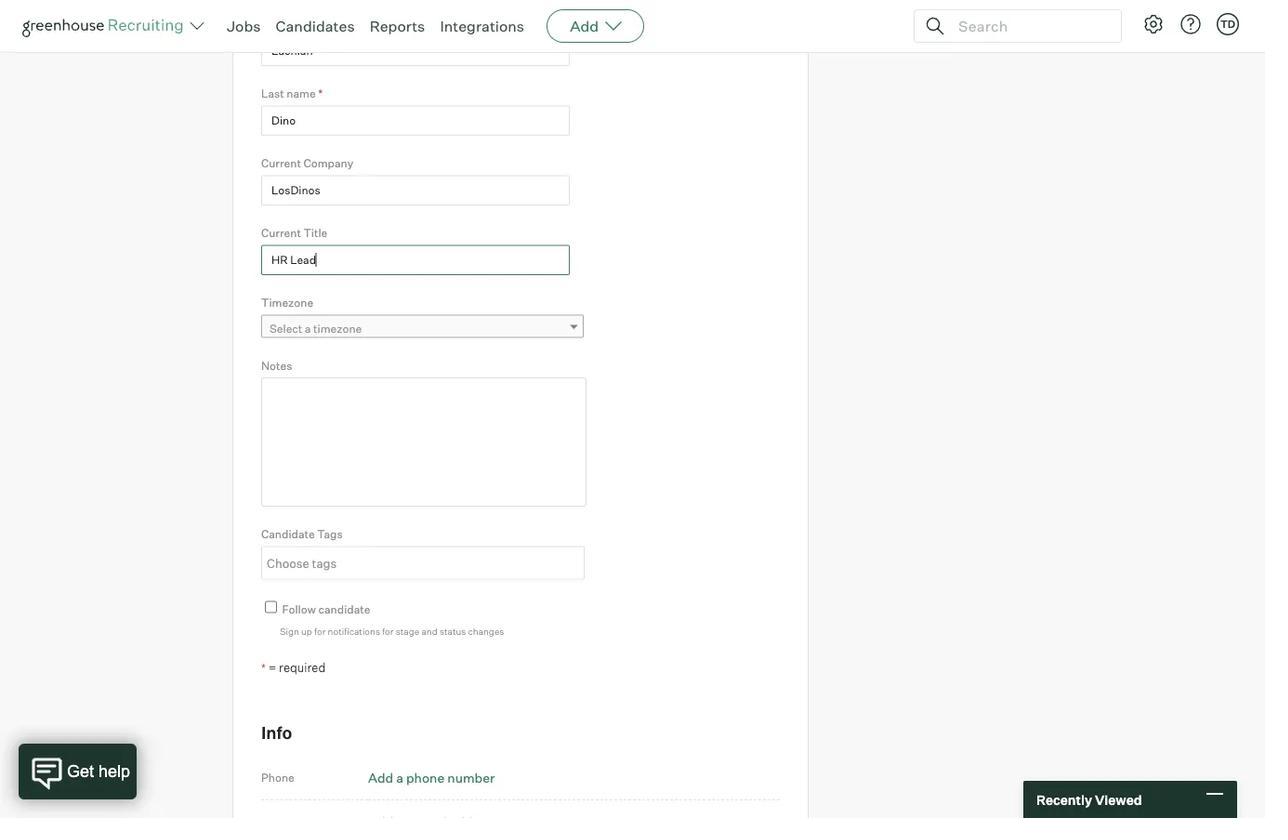Task type: vqa. For each thing, say whether or not it's contained in the screenshot.
Follow candidate
yes



Task type: describe. For each thing, give the bounding box(es) containing it.
a for select
[[305, 321, 311, 335]]

sign up for notifications for stage and status changes
[[280, 625, 504, 637]]

last name *
[[261, 87, 323, 100]]

td button
[[1217, 13, 1239, 35]]

changes
[[468, 625, 504, 637]]

timezone
[[313, 321, 362, 335]]

and
[[422, 625, 438, 637]]

current for current company
[[261, 156, 301, 170]]

current company
[[261, 156, 353, 170]]

info
[[261, 722, 292, 743]]

tags
[[317, 527, 343, 541]]

candidate
[[318, 602, 370, 616]]

* for last name *
[[318, 87, 323, 100]]

=
[[268, 660, 276, 675]]

configure image
[[1143, 13, 1165, 35]]

company
[[303, 156, 353, 170]]

add a phone number link
[[368, 769, 495, 785]]

select a timezone
[[270, 321, 362, 335]]

Notes text field
[[261, 377, 587, 506]]

candidate tags
[[261, 527, 343, 541]]

current title
[[261, 226, 327, 240]]

name for first
[[288, 17, 317, 31]]

first name *
[[261, 17, 324, 31]]

viewed
[[1095, 791, 1142, 808]]

jobs
[[227, 17, 261, 35]]

number
[[447, 769, 495, 785]]

integrations link
[[440, 17, 524, 35]]

greenhouse recruiting image
[[22, 15, 190, 37]]

notes
[[261, 358, 292, 372]]



Task type: locate. For each thing, give the bounding box(es) containing it.
add inside popup button
[[570, 17, 599, 35]]

current left company
[[261, 156, 301, 170]]

phone
[[406, 769, 445, 785]]

add a phone number
[[368, 769, 495, 785]]

name right first
[[288, 17, 317, 31]]

name right last
[[287, 87, 316, 100]]

phone
[[261, 771, 295, 785]]

a left phone
[[396, 769, 403, 785]]

title
[[303, 226, 327, 240]]

td button
[[1213, 9, 1243, 39]]

0 vertical spatial name
[[288, 17, 317, 31]]

stage
[[396, 625, 419, 637]]

*
[[319, 17, 324, 31], [318, 87, 323, 100], [261, 661, 266, 675]]

up
[[301, 625, 312, 637]]

2 for from the left
[[382, 625, 394, 637]]

1 vertical spatial add
[[368, 769, 393, 785]]

jobs link
[[227, 17, 261, 35]]

add button
[[547, 9, 644, 43]]

0 horizontal spatial for
[[314, 625, 326, 637]]

select a timezone link
[[261, 314, 584, 341]]

1 vertical spatial current
[[261, 226, 301, 240]]

* = required
[[261, 660, 326, 675]]

* right last
[[318, 87, 323, 100]]

a for add
[[396, 769, 403, 785]]

1 vertical spatial name
[[287, 87, 316, 100]]

add
[[570, 17, 599, 35], [368, 769, 393, 785]]

0 vertical spatial a
[[305, 321, 311, 335]]

follow candidate
[[282, 602, 370, 616]]

reports
[[370, 17, 425, 35]]

status
[[440, 625, 466, 637]]

1 vertical spatial *
[[318, 87, 323, 100]]

notifications
[[328, 625, 380, 637]]

None text field
[[261, 36, 570, 66]]

0 vertical spatial *
[[319, 17, 324, 31]]

Follow candidate checkbox
[[265, 601, 277, 613]]

first
[[261, 17, 285, 31]]

a
[[305, 321, 311, 335], [396, 769, 403, 785]]

2 current from the top
[[261, 226, 301, 240]]

candidates
[[276, 17, 355, 35]]

recently
[[1037, 791, 1092, 808]]

1 horizontal spatial for
[[382, 625, 394, 637]]

sign
[[280, 625, 299, 637]]

current
[[261, 156, 301, 170], [261, 226, 301, 240]]

* left =
[[261, 661, 266, 675]]

current for current title
[[261, 226, 301, 240]]

1 current from the top
[[261, 156, 301, 170]]

reports link
[[370, 17, 425, 35]]

name for last
[[287, 87, 316, 100]]

1 horizontal spatial a
[[396, 769, 403, 785]]

1 vertical spatial a
[[396, 769, 403, 785]]

required
[[279, 660, 326, 675]]

candidates link
[[276, 17, 355, 35]]

select
[[270, 321, 302, 335]]

* right first
[[319, 17, 324, 31]]

add for add
[[570, 17, 599, 35]]

0 horizontal spatial add
[[368, 769, 393, 785]]

add for add a phone number
[[368, 769, 393, 785]]

last
[[261, 87, 284, 100]]

1 horizontal spatial add
[[570, 17, 599, 35]]

recently viewed
[[1037, 791, 1142, 808]]

for left stage
[[382, 625, 394, 637]]

2 vertical spatial *
[[261, 661, 266, 675]]

for
[[314, 625, 326, 637], [382, 625, 394, 637]]

a right select
[[305, 321, 311, 335]]

* inside * = required
[[261, 661, 266, 675]]

* for first name *
[[319, 17, 324, 31]]

0 horizontal spatial a
[[305, 321, 311, 335]]

name
[[288, 17, 317, 31], [287, 87, 316, 100]]

td
[[1221, 18, 1236, 30]]

Search text field
[[954, 13, 1104, 40]]

1 for from the left
[[314, 625, 326, 637]]

None text field
[[261, 106, 570, 136], [261, 175, 570, 205], [261, 245, 570, 275], [262, 548, 579, 578], [261, 106, 570, 136], [261, 175, 570, 205], [261, 245, 570, 275], [262, 548, 579, 578]]

current left the title
[[261, 226, 301, 240]]

integrations
[[440, 17, 524, 35]]

for right 'up'
[[314, 625, 326, 637]]

timezone
[[261, 295, 313, 309]]

candidate
[[261, 527, 315, 541]]

follow
[[282, 602, 316, 616]]

0 vertical spatial current
[[261, 156, 301, 170]]

0 vertical spatial add
[[570, 17, 599, 35]]



